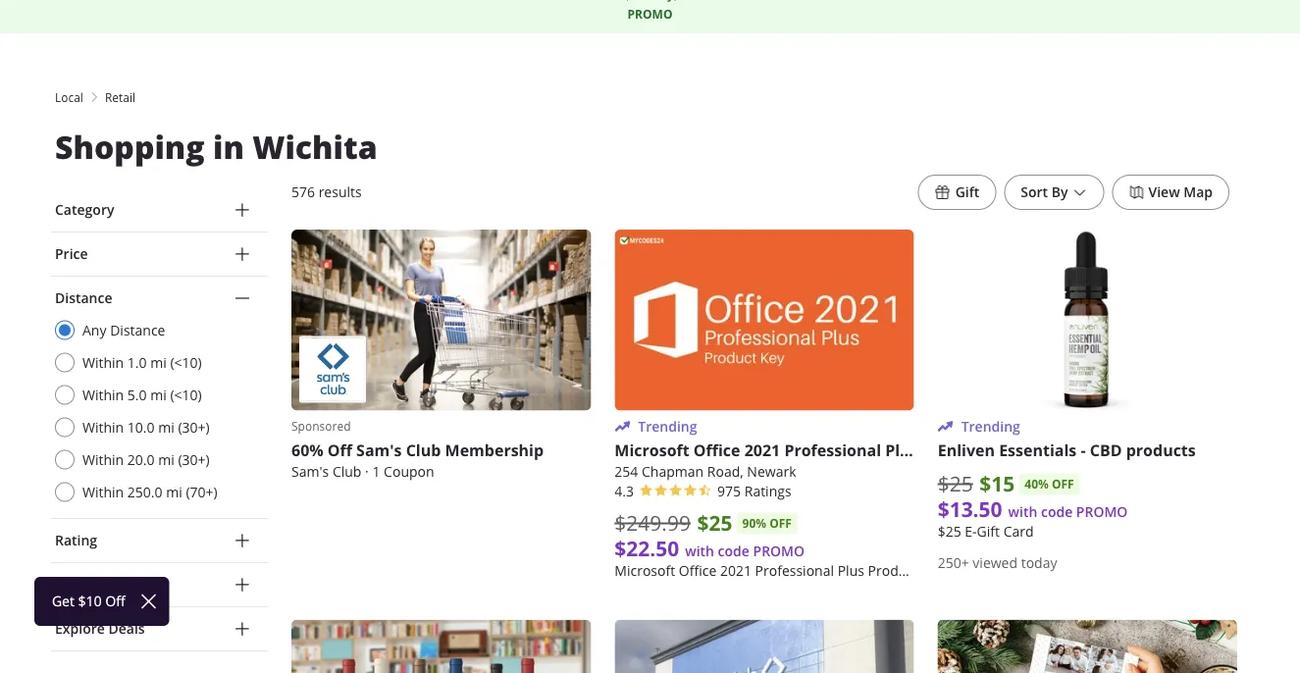 Task type: vqa. For each thing, say whether or not it's contained in the screenshot.
65 Ratings
no



Task type: locate. For each thing, give the bounding box(es) containing it.
1 vertical spatial distance
[[110, 321, 165, 339]]

within
[[82, 353, 124, 372], [82, 386, 124, 404], [82, 418, 124, 436], [82, 451, 124, 469], [82, 483, 124, 501]]

with
[[1009, 503, 1038, 521], [685, 542, 715, 560]]

shopping
[[55, 126, 205, 168]]

trending
[[638, 417, 698, 435], [962, 417, 1021, 435]]

plus
[[886, 439, 918, 461], [838, 562, 865, 580]]

club left ·
[[333, 462, 362, 481]]

2021
[[745, 439, 781, 461], [720, 562, 752, 580]]

promo inside $249.99 $25 90% off $22.50 with code promo microsoft office 2021 professional plus product key - lifetime for windows 1pc
[[753, 542, 805, 560]]

promo
[[628, 6, 673, 23], [1077, 503, 1128, 521], [753, 542, 805, 560]]

explore deals
[[55, 620, 145, 638]]

shopping in wichita
[[55, 126, 378, 168]]

plus left enliven in the bottom right of the page
[[886, 439, 918, 461]]

$13.50
[[938, 495, 1003, 523]]

mi right 10.0
[[158, 418, 174, 436]]

1 vertical spatial with
[[685, 542, 715, 560]]

1 vertical spatial code
[[718, 542, 750, 560]]

1 vertical spatial gift
[[977, 522, 1000, 540]]

(<10)
[[170, 353, 202, 372], [170, 386, 202, 404]]

1 vertical spatial plus
[[838, 562, 865, 580]]

(<10) right 5.0
[[170, 386, 202, 404]]

mi right 1.0
[[150, 353, 167, 372]]

2021 up newark at bottom
[[745, 439, 781, 461]]

20.0
[[127, 451, 155, 469]]

250.0
[[127, 483, 163, 501]]

(<10) for within 5.0 mi (<10)
[[170, 386, 202, 404]]

off inside $25 $15 40% off $13.50 with code promo $25 e-gift card
[[1052, 476, 1075, 493]]

within down any
[[82, 353, 124, 372]]

0 vertical spatial sam's
[[356, 439, 402, 461]]

1 horizontal spatial trending
[[962, 417, 1021, 435]]

1 horizontal spatial promo
[[753, 542, 805, 560]]

local link
[[55, 88, 83, 106]]

1 vertical spatial professional
[[755, 562, 834, 580]]

deals
[[108, 620, 145, 638]]

1 vertical spatial club
[[333, 462, 362, 481]]

3 within from the top
[[82, 418, 124, 436]]

professional up newark at bottom
[[785, 439, 882, 461]]

sort by
[[1021, 183, 1069, 201]]

e-
[[965, 522, 977, 540]]

1 vertical spatial promo
[[1077, 503, 1128, 521]]

- left 'cbd'
[[1081, 439, 1086, 461]]

0 vertical spatial (30+)
[[178, 418, 210, 436]]

plus inside "microsoft office 2021 professional plus 254 chapman road, newark"
[[886, 439, 918, 461]]

1 horizontal spatial plus
[[886, 439, 918, 461]]

1.0
[[127, 353, 147, 372]]

distance up any
[[55, 289, 112, 307]]

0 vertical spatial plus
[[886, 439, 918, 461]]

2 within from the top
[[82, 386, 124, 404]]

with inside $25 $15 40% off $13.50 with code promo $25 e-gift card
[[1009, 503, 1038, 521]]

with right $22.50
[[685, 542, 715, 560]]

0 horizontal spatial promo
[[628, 6, 673, 23]]

- right key
[[949, 562, 953, 580]]

mi for within 20.0 mi
[[158, 451, 174, 469]]

club up coupon
[[406, 439, 441, 461]]

mi right 5.0
[[150, 386, 167, 404]]

$25 left e-
[[938, 522, 962, 540]]

4 within from the top
[[82, 451, 124, 469]]

1 horizontal spatial code
[[1041, 503, 1073, 521]]

mi for within 250.0 mi
[[166, 483, 182, 501]]

0 vertical spatial distance
[[55, 289, 112, 307]]

microsoft down $249.99
[[615, 562, 676, 580]]

2 trending from the left
[[962, 417, 1021, 435]]

2 (30+) from the top
[[178, 451, 210, 469]]

mi for within 1.0 mi
[[150, 353, 167, 372]]

1 horizontal spatial off
[[1052, 476, 1075, 493]]

576 results
[[292, 183, 362, 201]]

2021 down 90%
[[720, 562, 752, 580]]

with up "card"
[[1009, 503, 1038, 521]]

explore deals button
[[51, 608, 268, 651]]

0 vertical spatial office
[[694, 439, 741, 461]]

2 vertical spatial promo
[[753, 542, 805, 560]]

essentials
[[999, 439, 1077, 461]]

explore
[[55, 620, 105, 638]]

code
[[1041, 503, 1073, 521], [718, 542, 750, 560]]

1 vertical spatial -
[[949, 562, 953, 580]]

2 horizontal spatial promo
[[1077, 503, 1128, 521]]

gift left "card"
[[977, 522, 1000, 540]]

microsoft office 2021 professional plus 254 chapman road, newark
[[615, 439, 918, 481]]

office inside "microsoft office 2021 professional plus 254 chapman road, newark"
[[694, 439, 741, 461]]

off right 90%
[[770, 515, 792, 532]]

1 vertical spatial microsoft
[[615, 562, 676, 580]]

0 horizontal spatial off
[[770, 515, 792, 532]]

products
[[1127, 439, 1196, 461]]

1 within from the top
[[82, 353, 124, 372]]

distance up 1.0
[[110, 321, 165, 339]]

1 horizontal spatial club
[[406, 439, 441, 461]]

results
[[319, 183, 362, 201]]

5 within from the top
[[82, 483, 124, 501]]

view map
[[1149, 183, 1213, 201]]

rating
[[55, 532, 97, 550]]

250+ viewed today
[[938, 554, 1058, 572]]

by
[[1052, 183, 1069, 201]]

0 vertical spatial professional
[[785, 439, 882, 461]]

trending up enliven in the bottom right of the page
[[962, 417, 1021, 435]]

sam's down 60%
[[292, 462, 329, 481]]

1 vertical spatial office
[[679, 562, 717, 580]]

(<10) right 1.0
[[170, 353, 202, 372]]

sam's up 1
[[356, 439, 402, 461]]

professional down 90%
[[755, 562, 834, 580]]

coupon
[[384, 462, 434, 481]]

0 horizontal spatial plus
[[838, 562, 865, 580]]

enliven
[[938, 439, 995, 461]]

within left the 20.0
[[82, 451, 124, 469]]

code inside $249.99 $25 90% off $22.50 with code promo microsoft office 2021 professional plus product key - lifetime for windows 1pc
[[718, 542, 750, 560]]

office inside $249.99 $25 90% off $22.50 with code promo microsoft office 2021 professional plus product key - lifetime for windows 1pc
[[679, 562, 717, 580]]

$22.50
[[615, 534, 680, 563]]

0 vertical spatial off
[[1052, 476, 1075, 493]]

2 (<10) from the top
[[170, 386, 202, 404]]

within 10.0 mi (30+)
[[82, 418, 210, 436]]

local
[[55, 89, 83, 105]]

off right 40%
[[1052, 476, 1075, 493]]

promo down 90%
[[753, 542, 805, 560]]

professional
[[785, 439, 882, 461], [755, 562, 834, 580]]

0 vertical spatial (<10)
[[170, 353, 202, 372]]

code down 40%
[[1041, 503, 1073, 521]]

$25 $15 40% off $13.50 with code promo $25 e-gift card
[[938, 470, 1128, 540]]

0 horizontal spatial trending
[[638, 417, 698, 435]]

0 horizontal spatial code
[[718, 542, 750, 560]]

gift left the sort
[[956, 183, 980, 201]]

promo inside $25 $15 40% off $13.50 with code promo $25 e-gift card
[[1077, 503, 1128, 521]]

within 1.0 mi (<10)
[[82, 353, 202, 372]]

254
[[615, 462, 638, 481]]

within left 10.0
[[82, 418, 124, 436]]

trending for microsoft office 2021 professional plus
[[638, 417, 698, 435]]

within for within 1.0 mi
[[82, 353, 124, 372]]

(30+) right 10.0
[[178, 418, 210, 436]]

0 vertical spatial gift
[[956, 183, 980, 201]]

0 vertical spatial code
[[1041, 503, 1073, 521]]

within left 5.0
[[82, 386, 124, 404]]

plus left product
[[838, 562, 865, 580]]

code down 90%
[[718, 542, 750, 560]]

0 horizontal spatial -
[[949, 562, 953, 580]]

wichita
[[252, 126, 378, 168]]

1 (<10) from the top
[[170, 353, 202, 372]]

576
[[292, 183, 315, 201]]

club
[[406, 439, 441, 461], [333, 462, 362, 481]]

0 vertical spatial promo
[[628, 6, 673, 23]]

gift
[[956, 183, 980, 201], [977, 522, 1000, 540]]

within left 250.0
[[82, 483, 124, 501]]

off inside $249.99 $25 90% off $22.50 with code promo microsoft office 2021 professional plus product key - lifetime for windows 1pc
[[770, 515, 792, 532]]

sam's
[[356, 439, 402, 461], [292, 462, 329, 481]]

with inside $249.99 $25 90% off $22.50 with code promo microsoft office 2021 professional plus product key - lifetime for windows 1pc
[[685, 542, 715, 560]]

1 microsoft from the top
[[615, 439, 690, 461]]

1 vertical spatial (<10)
[[170, 386, 202, 404]]

0 vertical spatial with
[[1009, 503, 1038, 521]]

distance button
[[51, 277, 268, 320]]

90%
[[743, 515, 767, 532]]

0 horizontal spatial with
[[685, 542, 715, 560]]

1 trending from the left
[[638, 417, 698, 435]]

chapman
[[642, 462, 704, 481]]

code inside $25 $15 40% off $13.50 with code promo $25 e-gift card
[[1041, 503, 1073, 521]]

distance
[[55, 289, 112, 307], [110, 321, 165, 339]]

4.3
[[615, 482, 634, 500]]

retail
[[105, 89, 135, 105]]

(30+) up (70+)
[[178, 451, 210, 469]]

0 vertical spatial club
[[406, 439, 441, 461]]

microsoft up chapman
[[615, 439, 690, 461]]

office up road,
[[694, 439, 741, 461]]

microsoft inside "microsoft office 2021 professional plus 254 chapman road, newark"
[[615, 439, 690, 461]]

1 vertical spatial (30+)
[[178, 451, 210, 469]]

distance inside list
[[110, 321, 165, 339]]

1 vertical spatial sam's
[[292, 462, 329, 481]]

sponsored 60% off sam's club membership sam's club    ·    1 coupon
[[292, 419, 544, 481]]

mi for within 5.0 mi
[[150, 386, 167, 404]]

-
[[1081, 439, 1086, 461], [949, 562, 953, 580]]

(30+)
[[178, 418, 210, 436], [178, 451, 210, 469]]

off
[[1052, 476, 1075, 493], [770, 515, 792, 532]]

1 horizontal spatial with
[[1009, 503, 1038, 521]]

promo up 1pc
[[1077, 503, 1128, 521]]

1 (30+) from the top
[[178, 418, 210, 436]]

$25
[[938, 470, 973, 498], [698, 509, 733, 538], [938, 522, 962, 540]]

mi left (70+)
[[166, 483, 182, 501]]

view
[[1149, 183, 1181, 201]]

key
[[922, 562, 945, 580]]

gift inside $25 $15 40% off $13.50 with code promo $25 e-gift card
[[977, 522, 1000, 540]]

microsoft
[[615, 439, 690, 461], [615, 562, 676, 580]]

1 horizontal spatial sam's
[[356, 439, 402, 461]]

1 vertical spatial 2021
[[720, 562, 752, 580]]

1 vertical spatial off
[[770, 515, 792, 532]]

0 vertical spatial microsoft
[[615, 439, 690, 461]]

mi
[[150, 353, 167, 372], [150, 386, 167, 404], [158, 418, 174, 436], [158, 451, 174, 469], [166, 483, 182, 501]]

any distance
[[82, 321, 165, 339]]

$249.99
[[615, 510, 691, 537]]

microsoft inside $249.99 $25 90% off $22.50 with code promo microsoft office 2021 professional plus product key - lifetime for windows 1pc
[[615, 562, 676, 580]]

within for within 250.0 mi
[[82, 483, 124, 501]]

promo up breadcrumbs element
[[628, 6, 673, 23]]

mi right the 20.0
[[158, 451, 174, 469]]

60%
[[292, 439, 324, 461]]

0 vertical spatial 2021
[[745, 439, 781, 461]]

$25 down "975"
[[698, 509, 733, 538]]

trending up chapman
[[638, 417, 698, 435]]

0 horizontal spatial sam's
[[292, 462, 329, 481]]

office down $249.99
[[679, 562, 717, 580]]

1 horizontal spatial -
[[1081, 439, 1086, 461]]

2 microsoft from the top
[[615, 562, 676, 580]]



Task type: describe. For each thing, give the bounding box(es) containing it.
within 250.0 mi (70+)
[[82, 483, 218, 501]]

$25 inside $249.99 $25 90% off $22.50 with code promo microsoft office 2021 professional plus product key - lifetime for windows 1pc
[[698, 509, 733, 538]]

off for $15
[[1052, 476, 1075, 493]]

newark
[[747, 462, 797, 481]]

any
[[82, 321, 107, 339]]

sponsored
[[292, 419, 351, 434]]

0 horizontal spatial club
[[333, 462, 362, 481]]

with for $25
[[685, 542, 715, 560]]

ratings
[[745, 482, 792, 500]]

distance inside dropdown button
[[55, 289, 112, 307]]

code for $15
[[1041, 503, 1073, 521]]

promo link
[[488, 0, 812, 24]]

plus inside $249.99 $25 90% off $22.50 with code promo microsoft office 2021 professional plus product key - lifetime for windows 1pc
[[838, 562, 865, 580]]

card
[[1004, 522, 1034, 540]]

membership
[[445, 439, 544, 461]]

mi for within 10.0 mi
[[158, 418, 174, 436]]

rating button
[[51, 519, 268, 562]]

5.0
[[127, 386, 147, 404]]

975 ratings
[[718, 482, 792, 500]]

product
[[868, 562, 919, 580]]

map
[[1184, 183, 1213, 201]]

(30+) for within 10.0 mi (30+)
[[178, 418, 210, 436]]

price button
[[51, 233, 268, 276]]

within for within 20.0 mi
[[82, 451, 124, 469]]

1
[[372, 462, 380, 481]]

enliven essentials - cbd products
[[938, 439, 1196, 461]]

within for within 10.0 mi
[[82, 418, 124, 436]]

gift inside button
[[956, 183, 980, 201]]

sort by button
[[1005, 175, 1105, 210]]

(70+)
[[186, 483, 218, 501]]

price
[[55, 245, 88, 263]]

within 5.0 mi (<10)
[[82, 386, 202, 404]]

category button
[[51, 188, 268, 232]]

windows
[[1034, 562, 1093, 580]]

- inside $249.99 $25 90% off $22.50 with code promo microsoft office 2021 professional plus product key - lifetime for windows 1pc
[[949, 562, 953, 580]]

for
[[1012, 562, 1031, 580]]

40%
[[1025, 476, 1049, 493]]

·
[[365, 462, 369, 481]]

promo for $25
[[753, 542, 805, 560]]

professional inside "microsoft office 2021 professional plus 254 chapman road, newark"
[[785, 439, 882, 461]]

10.0
[[127, 418, 155, 436]]

$15
[[980, 470, 1015, 498]]

within 20.0 mi (30+)
[[82, 451, 210, 469]]

975
[[718, 482, 741, 500]]

within for within 5.0 mi
[[82, 386, 124, 404]]

gift button
[[918, 175, 997, 210]]

$249.99 $25 90% off $22.50 with code promo microsoft office 2021 professional plus product key - lifetime for windows 1pc
[[615, 509, 1121, 580]]

promo for $15
[[1077, 503, 1128, 521]]

250+
[[938, 554, 970, 572]]

2021 inside "microsoft office 2021 professional plus 254 chapman road, newark"
[[745, 439, 781, 461]]

professional inside $249.99 $25 90% off $22.50 with code promo microsoft office 2021 professional plus product key - lifetime for windows 1pc
[[755, 562, 834, 580]]

view map button
[[1113, 175, 1230, 210]]

category
[[55, 201, 114, 219]]

lifetime
[[957, 562, 1009, 580]]

2021 inside $249.99 $25 90% off $22.50 with code promo microsoft office 2021 professional plus product key - lifetime for windows 1pc
[[720, 562, 752, 580]]

off
[[328, 439, 352, 461]]

road,
[[708, 462, 744, 481]]

viewed
[[973, 554, 1018, 572]]

trending for enliven essentials - cbd products
[[962, 417, 1021, 435]]

$25 down enliven in the bottom right of the page
[[938, 470, 973, 498]]

off for $25
[[770, 515, 792, 532]]

(<10) for within 1.0 mi (<10)
[[170, 353, 202, 372]]

cbd
[[1090, 439, 1123, 461]]

breadcrumbs element
[[51, 88, 1250, 106]]

(30+) for within 20.0 mi (30+)
[[178, 451, 210, 469]]

code for $25
[[718, 542, 750, 560]]

distance list
[[55, 320, 268, 503]]

in
[[213, 126, 244, 168]]

with for $15
[[1009, 503, 1038, 521]]

today
[[1022, 554, 1058, 572]]

1pc
[[1097, 562, 1121, 580]]

0 vertical spatial -
[[1081, 439, 1086, 461]]

sort
[[1021, 183, 1048, 201]]



